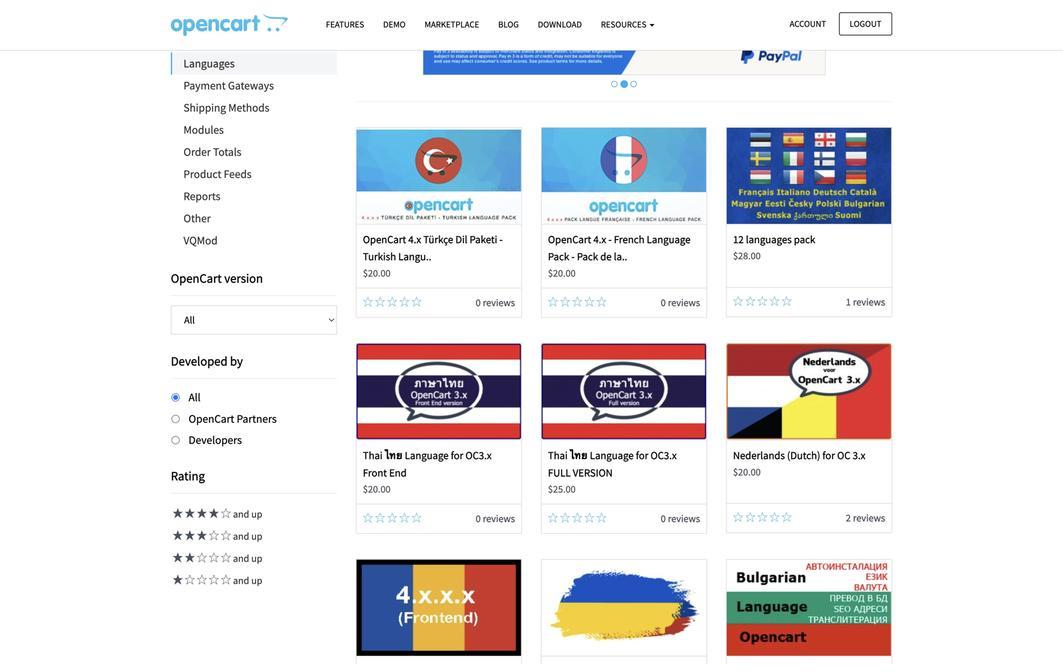Task type: vqa. For each thing, say whether or not it's contained in the screenshot.
4
no



Task type: describe. For each thing, give the bounding box(es) containing it.
12
[[733, 233, 744, 246]]

2 reviews
[[846, 512, 886, 525]]

and for second and up link from the top of the page
[[233, 530, 249, 543]]

feeds
[[224, 167, 252, 181]]

other
[[184, 211, 211, 226]]

download link
[[529, 13, 592, 36]]

modules
[[184, 123, 224, 137]]

modules link
[[171, 119, 337, 141]]

and up for 2nd and up link from the bottom
[[231, 553, 263, 565]]

0 reviews for thai ไทย language for oc3.x front end
[[476, 513, 515, 526]]

0 reviews for thai ไทย language for oc3.x full version
[[661, 513, 700, 526]]

opencart for opencart 4.x - french language pack - pack de la.. $20.00
[[548, 233, 592, 246]]

12 languages pack $28.00
[[733, 233, 816, 263]]

ไทย for end
[[385, 449, 403, 463]]

1
[[846, 296, 851, 309]]

marketplaces link
[[171, 8, 337, 30]]

totals
[[213, 145, 242, 159]]

paypal payment gateway image
[[423, 0, 826, 75]]

language for thai ไทย language for oc3.x front end
[[405, 449, 449, 463]]

blog
[[498, 19, 519, 30]]

logout link
[[839, 12, 893, 35]]

for for thai ไทย language for oc3.x full version
[[636, 449, 649, 463]]

version
[[224, 271, 263, 286]]

1 reviews
[[846, 296, 886, 309]]

(dutch)
[[787, 449, 821, 463]]

paketi
[[470, 233, 498, 246]]

0 for opencart 4.x - french language pack - pack de la..
[[661, 297, 666, 309]]

and for first and up link from the bottom of the page
[[233, 575, 249, 587]]

resources
[[601, 19, 649, 30]]

oc3.x for thai ไทย language for oc3.x full version
[[651, 449, 677, 463]]

gateways
[[228, 79, 274, 93]]

for inside nederlands (dutch) for oc 3.x $20.00
[[823, 449, 835, 463]]

nederlands
[[733, 449, 785, 463]]

product
[[184, 167, 222, 181]]

features
[[326, 19, 364, 30]]

0 reviews for opencart 4.x - french language pack - pack de la..
[[661, 297, 700, 309]]

languages
[[184, 56, 235, 71]]

and for fourth and up link from the bottom
[[233, 508, 249, 521]]

thai ไทย language for oc3.x full version link
[[548, 449, 677, 480]]

$25.00
[[548, 483, 576, 496]]

reviews for thai ไทย language for oc3.x front end
[[483, 513, 515, 526]]

opencart 4.x - french language pack - pack de la.. $20.00
[[548, 233, 691, 280]]

12 languages pack image
[[727, 128, 892, 224]]

3 and up link from the top
[[171, 553, 263, 565]]

1 horizontal spatial -
[[572, 250, 575, 264]]

opencart for opencart 4.x türkçe dil paketi - turkish langu.. $20.00
[[363, 233, 406, 246]]

version
[[573, 466, 613, 480]]

languages
[[746, 233, 792, 246]]

reviews for opencart 4.x - french language pack - pack de la..
[[668, 297, 700, 309]]

shipping methods
[[184, 101, 270, 115]]

opencart language  extensions image
[[171, 13, 288, 36]]

account
[[790, 18, 827, 29]]

opencart for opencart version
[[171, 271, 222, 286]]

de
[[601, 250, 612, 264]]

resources link
[[592, 13, 664, 36]]

payment gateways link
[[171, 75, 337, 97]]

nederlands (dutch) for oc 3.x image
[[727, 344, 892, 440]]

opencart 4.x türkçe dil paketi - turkish langu.. image
[[357, 128, 521, 224]]

thai ไทย language for oc3.x front end link
[[363, 449, 492, 480]]

and up for first and up link from the bottom of the page
[[231, 575, 263, 587]]

bulgarian language,  български език.. image
[[727, 560, 892, 657]]

language for thai ไทย language for oc3.x full version
[[590, 449, 634, 463]]

dil
[[456, 233, 468, 246]]

up for second and up link from the top of the page
[[251, 530, 263, 543]]

romana oc 4x - frontend image
[[357, 560, 521, 657]]

features link
[[317, 13, 374, 36]]

blog link
[[489, 13, 529, 36]]

ไทย for version
[[570, 449, 588, 463]]

langu..
[[398, 250, 432, 264]]

1 and up link from the top
[[171, 508, 263, 521]]

2 horizontal spatial -
[[609, 233, 612, 246]]

oc
[[838, 449, 851, 463]]

12 languages pack link
[[733, 233, 816, 246]]

developed
[[171, 354, 228, 369]]

order totals link
[[171, 141, 337, 163]]

4.x for türkçe
[[409, 233, 421, 246]]

payment
[[184, 79, 226, 93]]

language inside opencart 4.x - french language pack - pack de la.. $20.00
[[647, 233, 691, 246]]

reviews for 12 languages pack
[[853, 296, 886, 309]]

and up for second and up link from the top of the page
[[231, 530, 263, 543]]

and for 2nd and up link from the bottom
[[233, 553, 249, 565]]

türkçe
[[423, 233, 454, 246]]

payment gateways
[[184, 79, 274, 93]]

1 pack from the left
[[548, 250, 570, 264]]

opencart version
[[171, 271, 263, 286]]

product feeds link
[[171, 163, 337, 185]]

demo link
[[374, 13, 415, 36]]

pack
[[794, 233, 816, 246]]

up for 2nd and up link from the bottom
[[251, 553, 263, 565]]

4.x for -
[[594, 233, 607, 246]]



Task type: locate. For each thing, give the bounding box(es) containing it.
0 for thai ไทย language for oc3.x front end
[[476, 513, 481, 526]]

language up version
[[590, 449, 634, 463]]

and
[[233, 508, 249, 521], [233, 530, 249, 543], [233, 553, 249, 565], [233, 575, 249, 587]]

thai ไทย language for oc3.x front end image
[[357, 344, 521, 440]]

$20.00
[[363, 267, 391, 280], [548, 267, 576, 280], [733, 466, 761, 479], [363, 483, 391, 496]]

0 horizontal spatial language
[[405, 449, 449, 463]]

methods
[[228, 101, 270, 115]]

1 oc3.x from the left
[[466, 449, 492, 463]]

show ukrainian language if browser has russian l.. image
[[542, 560, 707, 657]]

1 for from the left
[[451, 449, 464, 463]]

thai for thai ไทย language for oc3.x full version
[[548, 449, 568, 463]]

$20.00 down opencart 4.x - french language pack - pack de la.. link
[[548, 267, 576, 280]]

rating
[[171, 468, 205, 484]]

- inside opencart 4.x türkçe dil paketi - turkish langu.. $20.00
[[500, 233, 503, 246]]

demo
[[383, 19, 406, 30]]

by
[[230, 354, 243, 369]]

1 4.x from the left
[[409, 233, 421, 246]]

-
[[500, 233, 503, 246], [609, 233, 612, 246], [572, 250, 575, 264]]

opencart
[[363, 233, 406, 246], [548, 233, 592, 246], [171, 271, 222, 286], [189, 412, 234, 426]]

thai ไทย language for oc3.x front end $20.00
[[363, 449, 492, 496]]

up for first and up link from the bottom of the page
[[251, 575, 263, 587]]

1 ไทย from the left
[[385, 449, 403, 463]]

2 thai from the left
[[548, 449, 568, 463]]

4.x up de
[[594, 233, 607, 246]]

reviews
[[853, 296, 886, 309], [483, 297, 515, 309], [668, 297, 700, 309], [853, 512, 886, 525], [483, 513, 515, 526], [668, 513, 700, 526]]

end
[[389, 466, 407, 480]]

opencart up turkish
[[363, 233, 406, 246]]

- up de
[[609, 233, 612, 246]]

ไทย
[[385, 449, 403, 463], [570, 449, 588, 463]]

reviews for thai ไทย language for oc3.x full version
[[668, 513, 700, 526]]

opencart left french
[[548, 233, 592, 246]]

ไทย up version
[[570, 449, 588, 463]]

themes
[[184, 34, 221, 48]]

ไทย up end
[[385, 449, 403, 463]]

order totals
[[184, 145, 242, 159]]

4.x inside opencart 4.x - french language pack - pack de la.. $20.00
[[594, 233, 607, 246]]

and up
[[231, 508, 263, 521], [231, 530, 263, 543], [231, 553, 263, 565], [231, 575, 263, 587]]

- right paketi
[[500, 233, 503, 246]]

opencart down vqmod
[[171, 271, 222, 286]]

0 horizontal spatial ไทย
[[385, 449, 403, 463]]

0 reviews for opencart 4.x türkçe dil paketi - turkish langu..
[[476, 297, 515, 309]]

marketplace
[[425, 19, 479, 30]]

opencart inside opencart 4.x - french language pack - pack de la.. $20.00
[[548, 233, 592, 246]]

4.x
[[409, 233, 421, 246], [594, 233, 607, 246]]

vqmod
[[184, 234, 218, 248]]

reviews for nederlands (dutch) for oc 3.x
[[853, 512, 886, 525]]

$20.00 down turkish
[[363, 267, 391, 280]]

marketplaces
[[184, 12, 247, 26]]

shipping
[[184, 101, 226, 115]]

2 up from the top
[[251, 530, 263, 543]]

2
[[846, 512, 851, 525]]

oc3.x
[[466, 449, 492, 463], [651, 449, 677, 463]]

0 horizontal spatial pack
[[548, 250, 570, 264]]

themes link
[[171, 30, 337, 53]]

for
[[451, 449, 464, 463], [636, 449, 649, 463], [823, 449, 835, 463]]

star light image
[[171, 509, 183, 519], [207, 509, 219, 519], [171, 531, 183, 541], [183, 531, 195, 541], [195, 531, 207, 541], [171, 575, 183, 585]]

$20.00 inside nederlands (dutch) for oc 3.x $20.00
[[733, 466, 761, 479]]

shipping methods link
[[171, 97, 337, 119]]

$20.00 down nederlands on the right of the page
[[733, 466, 761, 479]]

4 and from the top
[[233, 575, 249, 587]]

ไทย inside thai ไทย language for oc3.x front end $20.00
[[385, 449, 403, 463]]

french
[[614, 233, 645, 246]]

star light o image
[[733, 296, 744, 306], [746, 296, 756, 306], [758, 296, 768, 306], [770, 296, 780, 306], [782, 296, 792, 306], [363, 297, 373, 307], [375, 297, 385, 307], [387, 297, 398, 307], [400, 297, 410, 307], [585, 297, 595, 307], [597, 297, 607, 307], [219, 509, 231, 519], [746, 513, 756, 523], [782, 513, 792, 523], [375, 513, 385, 523], [400, 513, 410, 523], [573, 513, 583, 523], [597, 513, 607, 523], [219, 531, 231, 541], [219, 553, 231, 563], [183, 575, 195, 585], [195, 575, 207, 585]]

1 and up from the top
[[231, 508, 263, 521]]

4 and up from the top
[[231, 575, 263, 587]]

nederlands (dutch) for oc 3.x link
[[733, 449, 866, 463]]

up for fourth and up link from the bottom
[[251, 508, 263, 521]]

0 horizontal spatial for
[[451, 449, 464, 463]]

4 up from the top
[[251, 575, 263, 587]]

4.x up langu..
[[409, 233, 421, 246]]

2 4.x from the left
[[594, 233, 607, 246]]

0 for thai ไทย language for oc3.x full version
[[661, 513, 666, 526]]

full
[[548, 466, 571, 480]]

language up end
[[405, 449, 449, 463]]

thai for thai ไทย language for oc3.x front end
[[363, 449, 383, 463]]

0 for opencart 4.x türkçe dil paketi - turkish langu..
[[476, 297, 481, 309]]

language inside thai ไทย language for oc3.x front end $20.00
[[405, 449, 449, 463]]

1 horizontal spatial for
[[636, 449, 649, 463]]

languages link
[[172, 53, 337, 75]]

opencart inside opencart 4.x türkçe dil paketi - turkish langu.. $20.00
[[363, 233, 406, 246]]

thai up full
[[548, 449, 568, 463]]

2 horizontal spatial for
[[823, 449, 835, 463]]

for inside thai ไทย language for oc3.x front end $20.00
[[451, 449, 464, 463]]

language right french
[[647, 233, 691, 246]]

star light o image
[[412, 297, 422, 307], [548, 297, 558, 307], [560, 297, 571, 307], [573, 297, 583, 307], [733, 513, 744, 523], [758, 513, 768, 523], [770, 513, 780, 523], [363, 513, 373, 523], [387, 513, 398, 523], [412, 513, 422, 523], [548, 513, 558, 523], [560, 513, 571, 523], [585, 513, 595, 523], [207, 531, 219, 541], [195, 553, 207, 563], [207, 553, 219, 563], [207, 575, 219, 585], [219, 575, 231, 585]]

other link
[[171, 208, 337, 230]]

thai inside 'thai ไทย language for oc3.x full version $25.00'
[[548, 449, 568, 463]]

2 and up from the top
[[231, 530, 263, 543]]

star light image
[[183, 509, 195, 519], [195, 509, 207, 519], [171, 553, 183, 563], [183, 553, 195, 563]]

0
[[476, 297, 481, 309], [661, 297, 666, 309], [476, 513, 481, 526], [661, 513, 666, 526]]

$28.00
[[733, 250, 761, 263]]

oc3.x inside thai ไทย language for oc3.x front end $20.00
[[466, 449, 492, 463]]

3.x
[[853, 449, 866, 463]]

2 for from the left
[[636, 449, 649, 463]]

reports
[[184, 189, 221, 204]]

$20.00 inside opencart 4.x - french language pack - pack de la.. $20.00
[[548, 267, 576, 280]]

oc3.x for thai ไทย language for oc3.x front end
[[466, 449, 492, 463]]

3 and up from the top
[[231, 553, 263, 565]]

product feeds
[[184, 167, 252, 181]]

3 for from the left
[[823, 449, 835, 463]]

order
[[184, 145, 211, 159]]

vqmod link
[[171, 230, 337, 252]]

3 and from the top
[[233, 553, 249, 565]]

1 horizontal spatial language
[[590, 449, 634, 463]]

opencart 4.x - french language pack - pack de la.. image
[[542, 128, 707, 224]]

1 horizontal spatial 4.x
[[594, 233, 607, 246]]

la..
[[614, 250, 628, 264]]

0 reviews
[[476, 297, 515, 309], [661, 297, 700, 309], [476, 513, 515, 526], [661, 513, 700, 526]]

2 horizontal spatial language
[[647, 233, 691, 246]]

developers
[[189, 433, 242, 448]]

ไทย inside 'thai ไทย language for oc3.x full version $25.00'
[[570, 449, 588, 463]]

$20.00 inside thai ไทย language for oc3.x front end $20.00
[[363, 483, 391, 496]]

2 pack from the left
[[577, 250, 598, 264]]

thai ไทย language for oc3.x full version $25.00
[[548, 449, 677, 496]]

opencart up developers
[[189, 412, 234, 426]]

4.x inside opencart 4.x türkçe dil paketi - turkish langu.. $20.00
[[409, 233, 421, 246]]

reports link
[[171, 185, 337, 208]]

opencart 4.x türkçe dil paketi - turkish langu.. $20.00
[[363, 233, 503, 280]]

1 horizontal spatial pack
[[577, 250, 598, 264]]

partners
[[237, 412, 277, 426]]

4 and up link from the top
[[171, 575, 263, 587]]

for for thai ไทย language for oc3.x front end
[[451, 449, 464, 463]]

0 horizontal spatial 4.x
[[409, 233, 421, 246]]

thai inside thai ไทย language for oc3.x front end $20.00
[[363, 449, 383, 463]]

opencart 4.x türkçe dil paketi - turkish langu.. link
[[363, 233, 503, 264]]

oc3.x inside 'thai ไทย language for oc3.x full version $25.00'
[[651, 449, 677, 463]]

opencart partners
[[189, 412, 277, 426]]

and up link
[[171, 508, 263, 521], [171, 530, 263, 543], [171, 553, 263, 565], [171, 575, 263, 587]]

1 up from the top
[[251, 508, 263, 521]]

1 and from the top
[[233, 508, 249, 521]]

2 ไทย from the left
[[570, 449, 588, 463]]

opencart 4.x - french language pack - pack de la.. link
[[548, 233, 691, 264]]

download
[[538, 19, 582, 30]]

1 horizontal spatial oc3.x
[[651, 449, 677, 463]]

and up for fourth and up link from the bottom
[[231, 508, 263, 521]]

reviews for opencart 4.x türkçe dil paketi - turkish langu..
[[483, 297, 515, 309]]

2 oc3.x from the left
[[651, 449, 677, 463]]

- left de
[[572, 250, 575, 264]]

for inside 'thai ไทย language for oc3.x full version $25.00'
[[636, 449, 649, 463]]

all
[[189, 391, 201, 405]]

2 and from the top
[[233, 530, 249, 543]]

$20.00 inside opencart 4.x türkçe dil paketi - turkish langu.. $20.00
[[363, 267, 391, 280]]

turkish
[[363, 250, 396, 264]]

marketplace link
[[415, 13, 489, 36]]

3 up from the top
[[251, 553, 263, 565]]

$20.00 down front
[[363, 483, 391, 496]]

front
[[363, 466, 387, 480]]

0 horizontal spatial thai
[[363, 449, 383, 463]]

thai up front
[[363, 449, 383, 463]]

0 horizontal spatial -
[[500, 233, 503, 246]]

nederlands (dutch) for oc 3.x $20.00
[[733, 449, 866, 479]]

language inside 'thai ไทย language for oc3.x full version $25.00'
[[590, 449, 634, 463]]

1 horizontal spatial thai
[[548, 449, 568, 463]]

language
[[647, 233, 691, 246], [405, 449, 449, 463], [590, 449, 634, 463]]

None radio
[[172, 394, 180, 402]]

opencart for opencart partners
[[189, 412, 234, 426]]

0 horizontal spatial oc3.x
[[466, 449, 492, 463]]

logout
[[850, 18, 882, 29]]

pack
[[548, 250, 570, 264], [577, 250, 598, 264]]

account link
[[779, 12, 837, 35]]

1 thai from the left
[[363, 449, 383, 463]]

1 horizontal spatial ไทย
[[570, 449, 588, 463]]

2 and up link from the top
[[171, 530, 263, 543]]

thai ไทย language for oc3.x full version image
[[542, 344, 707, 440]]

None radio
[[172, 415, 180, 423], [172, 437, 180, 445], [172, 415, 180, 423], [172, 437, 180, 445]]

developed by
[[171, 354, 243, 369]]



